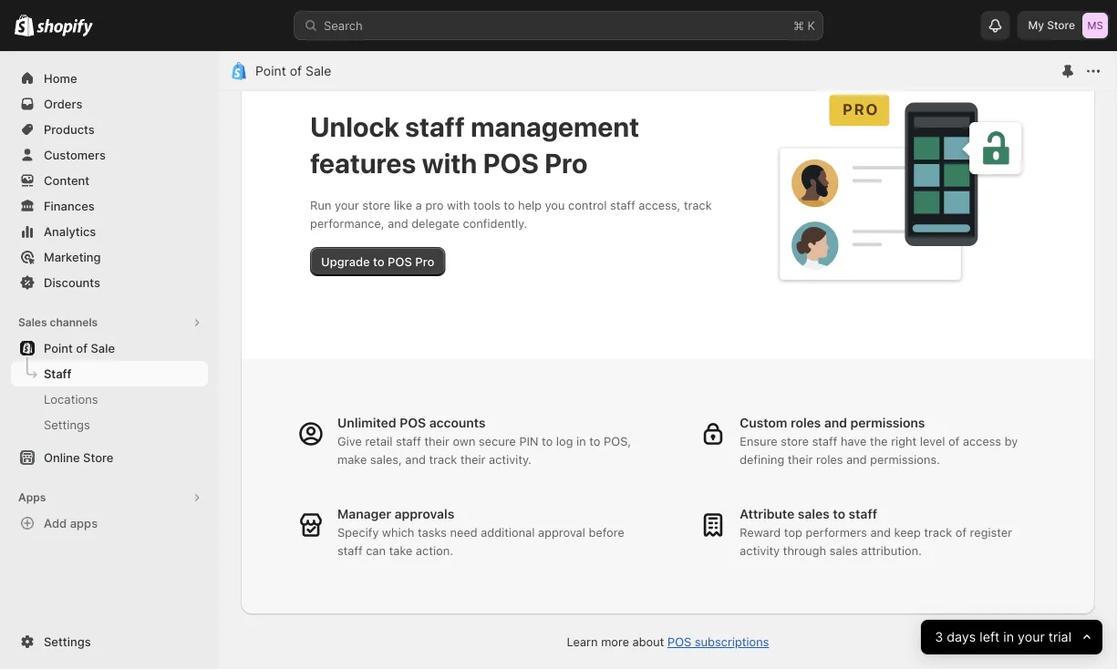 Task type: locate. For each thing, give the bounding box(es) containing it.
sales
[[18, 316, 47, 329]]

products link
[[11, 117, 208, 142]]

0 vertical spatial point of sale link
[[255, 63, 331, 79]]

store for my store
[[1047, 19, 1075, 32]]

0 vertical spatial settings
[[44, 418, 90, 432]]

1 vertical spatial settings
[[44, 635, 91, 649]]

3 days left in your trial button
[[921, 620, 1103, 655]]

1 vertical spatial sale
[[91, 341, 115, 355]]

1 horizontal spatial store
[[1047, 19, 1075, 32]]

1 horizontal spatial point
[[255, 63, 286, 79]]

0 horizontal spatial sale
[[91, 341, 115, 355]]

products
[[44, 122, 95, 136]]

point
[[255, 63, 286, 79], [44, 341, 73, 355]]

point down sales channels
[[44, 341, 73, 355]]

in
[[1003, 630, 1014, 645]]

store
[[1047, 19, 1075, 32], [83, 450, 113, 465]]

0 vertical spatial sale
[[306, 63, 331, 79]]

point of sale right icon for point of sale
[[255, 63, 331, 79]]

days
[[947, 630, 976, 645]]

sale
[[306, 63, 331, 79], [91, 341, 115, 355]]

1 vertical spatial store
[[83, 450, 113, 465]]

online store button
[[0, 445, 219, 471]]

settings link
[[11, 412, 208, 438], [11, 629, 208, 655]]

apps button
[[11, 485, 208, 511]]

sale down 'search'
[[306, 63, 331, 79]]

trial
[[1048, 630, 1071, 645]]

sales channels
[[18, 316, 98, 329]]

1 vertical spatial point
[[44, 341, 73, 355]]

point of sale down channels
[[44, 341, 115, 355]]

0 horizontal spatial point
[[44, 341, 73, 355]]

1 vertical spatial point of sale link
[[11, 336, 208, 361]]

of
[[290, 63, 302, 79], [76, 341, 88, 355]]

0 horizontal spatial store
[[83, 450, 113, 465]]

marketing link
[[11, 244, 208, 270]]

1 horizontal spatial point of sale link
[[255, 63, 331, 79]]

0 horizontal spatial point of sale link
[[11, 336, 208, 361]]

1 settings link from the top
[[11, 412, 208, 438]]

store right my
[[1047, 19, 1075, 32]]

point right icon for point of sale
[[255, 63, 286, 79]]

of down channels
[[76, 341, 88, 355]]

1 vertical spatial settings link
[[11, 629, 208, 655]]

left
[[979, 630, 1000, 645]]

finances
[[44, 199, 95, 213]]

sale down 'sales channels' button
[[91, 341, 115, 355]]

my store image
[[1082, 13, 1108, 38]]

locations
[[44, 392, 98, 406]]

0 vertical spatial of
[[290, 63, 302, 79]]

point of sale link down channels
[[11, 336, 208, 361]]

shopify image
[[15, 14, 34, 36]]

1 vertical spatial of
[[76, 341, 88, 355]]

apps
[[18, 491, 46, 504]]

point of sale
[[255, 63, 331, 79], [44, 341, 115, 355]]

point of sale link right icon for point of sale
[[255, 63, 331, 79]]

settings
[[44, 418, 90, 432], [44, 635, 91, 649]]

home link
[[11, 66, 208, 91]]

store for online store
[[83, 450, 113, 465]]

home
[[44, 71, 77, 85]]

2 settings link from the top
[[11, 629, 208, 655]]

channels
[[50, 316, 98, 329]]

finances link
[[11, 193, 208, 219]]

1 horizontal spatial of
[[290, 63, 302, 79]]

my
[[1028, 19, 1044, 32]]

0 horizontal spatial point of sale
[[44, 341, 115, 355]]

of right icon for point of sale
[[290, 63, 302, 79]]

1 vertical spatial point of sale
[[44, 341, 115, 355]]

customers
[[44, 148, 106, 162]]

store right online
[[83, 450, 113, 465]]

0 vertical spatial settings link
[[11, 412, 208, 438]]

0 vertical spatial point of sale
[[255, 63, 331, 79]]

search
[[324, 18, 363, 32]]

orders link
[[11, 91, 208, 117]]

0 vertical spatial store
[[1047, 19, 1075, 32]]

point of sale link
[[255, 63, 331, 79], [11, 336, 208, 361]]

store inside 'online store' link
[[83, 450, 113, 465]]

add apps
[[44, 516, 98, 530]]



Task type: describe. For each thing, give the bounding box(es) containing it.
add apps button
[[11, 511, 208, 536]]

online store link
[[11, 445, 208, 471]]

2 settings from the top
[[44, 635, 91, 649]]

⌘ k
[[793, 18, 815, 32]]

settings link for home link
[[11, 629, 208, 655]]

0 vertical spatial point
[[255, 63, 286, 79]]

k
[[808, 18, 815, 32]]

discounts
[[44, 275, 100, 290]]

content
[[44, 173, 90, 187]]

my store
[[1028, 19, 1075, 32]]

orders
[[44, 97, 82, 111]]

icon for point of sale image
[[230, 62, 248, 80]]

1 horizontal spatial point of sale
[[255, 63, 331, 79]]

discounts link
[[11, 270, 208, 295]]

marketing
[[44, 250, 101, 264]]

analytics link
[[11, 219, 208, 244]]

analytics
[[44, 224, 96, 238]]

content link
[[11, 168, 208, 193]]

1 settings from the top
[[44, 418, 90, 432]]

settings link for staff link
[[11, 412, 208, 438]]

shopify image
[[37, 19, 93, 37]]

staff link
[[11, 361, 208, 387]]

1 horizontal spatial sale
[[306, 63, 331, 79]]

online store
[[44, 450, 113, 465]]

apps
[[70, 516, 98, 530]]

your
[[1018, 630, 1045, 645]]

online
[[44, 450, 80, 465]]

customers link
[[11, 142, 208, 168]]

⌘
[[793, 18, 804, 32]]

staff
[[44, 367, 71, 381]]

add
[[44, 516, 67, 530]]

3 days left in your trial
[[935, 630, 1071, 645]]

sales channels button
[[11, 310, 208, 336]]

locations link
[[11, 387, 208, 412]]

0 horizontal spatial of
[[76, 341, 88, 355]]

3
[[935, 630, 943, 645]]



